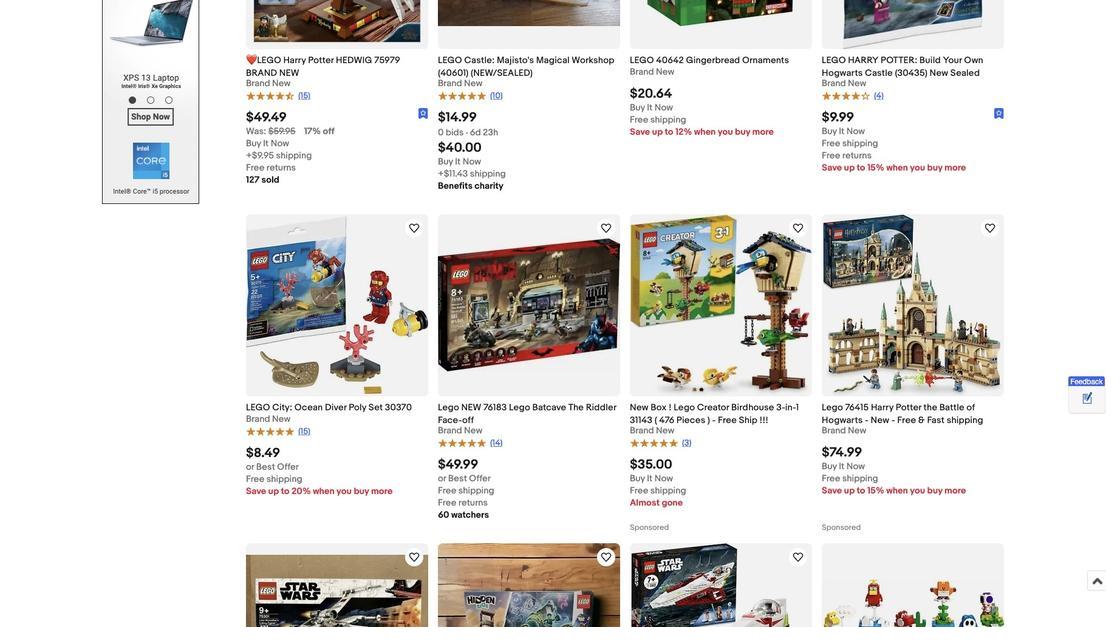 Task type: vqa. For each thing, say whether or not it's contained in the screenshot.
the returns in "Buy It Now Free shipping Free returns Save up to 15% when you buy more"
yes



Task type: describe. For each thing, give the bounding box(es) containing it.
!!!
[[760, 415, 769, 426]]

lego 70435 hidden side newbury abandoned prison brand new image
[[438, 544, 620, 628]]

when inside buy it now free shipping free returns save up to 15% when you buy more
[[887, 162, 908, 174]]

lego 40642 gingerbread ornaments heading
[[630, 54, 789, 66]]

new down build
[[930, 67, 949, 79]]

6d
[[470, 127, 481, 138]]

+$11.43
[[438, 168, 468, 180]]

potter:
[[881, 54, 918, 66]]

shipping inside lego 76415 harry potter the battle of hogwarts - new - free & fast shipping brand new
[[947, 415, 984, 426]]

lego inside lego 40642 gingerbread ornaments brand new
[[630, 54, 654, 66]]

3 - from the left
[[892, 415, 895, 426]]

brand inside ❤️lego harry potter hedwig  75979 brand new brand new
[[246, 77, 270, 89]]

new up 31143
[[630, 402, 649, 414]]

best for $8.49
[[256, 462, 275, 473]]

of
[[967, 402, 975, 414]]

(15) link for $49.49
[[246, 90, 311, 101]]

watch *ships today* lego star wars luke skywalker's x-wing fighter 75301 building kit image
[[407, 550, 422, 565]]

gone
[[662, 498, 683, 509]]

to for $20.64
[[665, 126, 674, 138]]

up inside buy it now free shipping free returns save up to 15% when you buy more
[[844, 162, 855, 174]]

to inside buy it now free shipping free returns save up to 15% when you buy more
[[857, 162, 866, 174]]

free inside buy it now +$9.95 shipping free returns 127 sold
[[246, 162, 265, 174]]

$59.95
[[268, 126, 296, 137]]

76183
[[484, 402, 507, 414]]

it inside $74.99 buy it now free shipping save up to 15% when you buy more
[[839, 461, 845, 473]]

lego inside lego 76415 harry potter the battle of hogwarts - new - free & fast shipping brand new
[[822, 402, 843, 414]]

buy inside $20.64 buy it now free shipping save up to 12% when you buy more
[[630, 102, 645, 113]]

buy for $74.99
[[927, 485, 943, 497]]

harry
[[848, 54, 879, 66]]

0
[[438, 127, 444, 138]]

3-
[[777, 402, 786, 414]]

(10)
[[490, 91, 503, 101]]

gingerbread
[[686, 54, 740, 66]]

brand inside lego 40642 gingerbread ornaments brand new
[[630, 66, 654, 77]]

(4) link
[[822, 90, 884, 101]]

lego for $8.49
[[246, 402, 270, 414]]

now inside buy it now +$9.95 shipping free returns 127 sold
[[271, 138, 289, 149]]

$14.99 0 bids · 6d 23h $40.00 buy it now +$11.43 shipping benefits charity
[[438, 110, 506, 192]]

to for $8.49
[[281, 486, 290, 498]]

shipping inside '$14.99 0 bids · 6d 23h $40.00 buy it now +$11.43 shipping benefits charity'
[[470, 168, 506, 180]]

lego city: ocean diver poly set 30370 link
[[246, 401, 428, 414]]

1 lego from the left
[[438, 402, 459, 414]]

shipping inside $35.00 buy it now free shipping almost gone
[[651, 485, 686, 497]]

15% inside $74.99 buy it now free shipping save up to 15% when you buy more
[[868, 485, 885, 497]]

buy for $8.49
[[354, 486, 369, 498]]

lego 40642 gingerbread ornaments image
[[630, 0, 812, 26]]

brand inside lego new 76183 lego batcave the riddler face-off brand new
[[438, 425, 462, 437]]

$74.99
[[822, 445, 863, 461]]

new inside lego city: ocean diver poly set 30370 brand new
[[272, 414, 291, 425]]

hogwarts inside lego 76415 harry potter the battle of hogwarts - new - free & fast shipping brand new
[[822, 415, 863, 426]]

build
[[920, 54, 941, 66]]

benefits
[[438, 180, 473, 192]]

free inside $35.00 buy it now free shipping almost gone
[[630, 485, 649, 497]]

you for $20.64
[[718, 126, 733, 138]]

60
[[438, 510, 449, 521]]

more for $8.49
[[371, 486, 393, 498]]

almost
[[630, 498, 660, 509]]

set
[[369, 402, 383, 414]]

when for $74.99
[[887, 485, 908, 497]]

the
[[569, 402, 584, 414]]

lego harry potter: build your own hogwarts castle (30435) new sealed image
[[843, 0, 983, 49]]

lego harry potter: build your own hogwarts castle (30435) new sealed heading
[[822, 54, 984, 79]]

17% off
[[304, 126, 335, 137]]

(15) for $49.49
[[298, 91, 311, 101]]

feedback
[[1071, 378, 1103, 386]]

you for $74.99
[[910, 485, 925, 497]]

(15) for $8.49
[[298, 427, 311, 437]]

birdhouse
[[732, 402, 774, 414]]

buy inside buy it now free shipping free returns save up to 15% when you buy more
[[822, 126, 837, 137]]

lego castle: majisto's magical workshop (40601) (new/sealed) brand new
[[438, 54, 615, 89]]

lego super mario series 5 character sets 71410 new factory sealed you pick image
[[822, 580, 1004, 628]]

(4)
[[874, 91, 884, 101]]

lego castle: majisto's magical workshop (40601) (new/sealed) heading
[[438, 54, 615, 79]]

buy inside buy it now free shipping free returns save up to 15% when you buy more
[[927, 162, 943, 174]]

returns inside $49.99 or best offer free shipping free returns 60 watchers
[[459, 498, 488, 509]]

(10) link
[[438, 90, 503, 101]]

up for $8.49
[[268, 486, 279, 498]]

shipping inside $49.99 or best offer free shipping free returns 60 watchers
[[459, 485, 494, 497]]

buy inside $74.99 buy it now free shipping save up to 15% when you buy more
[[822, 461, 837, 473]]

shipping inside $74.99 buy it now free shipping save up to 15% when you buy more
[[843, 473, 878, 485]]

(
[[655, 415, 657, 426]]

lego castle: majisto's magical workshop (40601) (new/sealed) image
[[438, 0, 620, 26]]

$8.49
[[246, 446, 280, 462]]

❤️lego harry potter hedwig  75979 brand new heading
[[246, 54, 400, 79]]

ship
[[739, 415, 758, 426]]

❤️lego harry potter hedwig  75979  brand new image
[[246, 0, 428, 49]]

(3) link
[[630, 437, 692, 449]]

476
[[659, 415, 675, 426]]

$35.00
[[630, 457, 673, 473]]

offer for $8.49
[[277, 462, 299, 473]]

free inside $8.49 or best offer free shipping save up to 20% when you buy more
[[246, 474, 265, 485]]

when for $8.49
[[313, 486, 335, 498]]

batcave
[[533, 402, 566, 414]]

pieces
[[677, 415, 706, 426]]

lego castle: majisto's magical workshop (40601) (new/sealed) link
[[438, 54, 620, 79]]

lego 76415 harry potter the battle of hogwarts - new - free & fast shipping brand new
[[822, 402, 984, 437]]

- inside new box ! lego creator birdhouse 3-in-1 31143 ( 476 pieces ) - free ship !!! brand new
[[712, 415, 716, 426]]

in-
[[785, 402, 796, 414]]

castle:
[[464, 54, 495, 66]]

was:
[[246, 126, 266, 137]]

workshop
[[572, 54, 615, 66]]

buy it now +$9.95 shipping free returns 127 sold
[[246, 138, 312, 186]]

bids
[[446, 127, 464, 138]]

76415
[[845, 402, 869, 414]]

lego 40642 gingerbread ornaments brand new
[[630, 54, 789, 77]]

to for $74.99
[[857, 485, 866, 497]]

was: $59.95
[[246, 126, 296, 137]]

❤️lego harry potter hedwig  75979 brand new link
[[246, 54, 428, 79]]

advertisement region
[[102, 0, 199, 204]]

charity
[[475, 180, 504, 192]]

sealed
[[951, 67, 980, 79]]

0 horizontal spatial off
[[323, 126, 335, 137]]

potter inside lego 76415 harry potter the battle of hogwarts - new - free & fast shipping brand new
[[896, 402, 922, 414]]

sold
[[262, 174, 279, 186]]

shipping inside buy it now +$9.95 shipping free returns 127 sold
[[276, 150, 312, 161]]

watchers
[[451, 510, 489, 521]]

harry inside lego 76415 harry potter the battle of hogwarts - new - free & fast shipping brand new
[[871, 402, 894, 414]]

40642
[[656, 54, 684, 66]]

*ships today* lego star wars luke skywalker's x-wing fighter 75301 building kit image
[[246, 555, 428, 628]]

shipping inside $20.64 buy it now free shipping save up to 12% when you buy more
[[651, 114, 686, 126]]

lego 40642 gingerbread ornaments link
[[630, 54, 812, 67]]

$9.99
[[822, 110, 855, 126]]

2 - from the left
[[865, 415, 869, 426]]

save for $8.49
[[246, 486, 266, 498]]

brand inside lego 76415 harry potter the battle of hogwarts - new - free & fast shipping brand new
[[822, 425, 846, 437]]

(14) link
[[438, 437, 503, 449]]

buy for $20.64
[[735, 126, 751, 138]]

buy it now free shipping free returns save up to 15% when you buy more
[[822, 126, 966, 174]]

buy inside buy it now +$9.95 shipping free returns 127 sold
[[246, 138, 261, 149]]

watch lego new 76183 lego batcave the riddler face-off image
[[599, 221, 614, 236]]

riddler
[[586, 402, 616, 414]]

(15) link for $8.49
[[246, 426, 311, 437]]

brand inside lego city: ocean diver poly set 30370 brand new
[[246, 414, 270, 425]]

lego 76415 harry potter the battle of hogwarts - new - free & fast shipping link
[[822, 401, 1004, 426]]



Task type: locate. For each thing, give the bounding box(es) containing it.
127
[[246, 174, 260, 186]]

returns for up
[[843, 150, 872, 161]]

poly
[[349, 402, 367, 414]]

0 vertical spatial potter
[[308, 54, 334, 66]]

shipping
[[651, 114, 686, 126], [843, 138, 878, 149], [276, 150, 312, 161], [470, 168, 506, 180], [947, 415, 984, 426], [843, 473, 878, 485], [267, 474, 302, 485], [459, 485, 494, 497], [651, 485, 686, 497]]

more
[[753, 126, 774, 138], [945, 162, 966, 174], [945, 485, 966, 497], [371, 486, 393, 498]]

30370
[[385, 402, 412, 414]]

lego new 76183 lego batcave the riddler face-off link
[[438, 401, 620, 426]]

majisto's
[[497, 54, 534, 66]]

- down the 76415
[[865, 415, 869, 426]]

1 vertical spatial 15%
[[868, 485, 885, 497]]

harry right the ❤️lego
[[283, 54, 306, 66]]

shipping up "watchers"
[[459, 485, 494, 497]]

returns for sold
[[267, 162, 296, 174]]

hogwarts down the harry
[[822, 67, 863, 79]]

now inside $74.99 buy it now free shipping save up to 15% when you buy more
[[847, 461, 865, 473]]

$49.49
[[246, 110, 287, 126]]

lego left the 76415
[[822, 402, 843, 414]]

face-
[[438, 415, 462, 426]]

lego left 40642
[[630, 54, 654, 66]]

returns inside buy it now free shipping free returns save up to 15% when you buy more
[[843, 150, 872, 161]]

you inside $20.64 buy it now free shipping save up to 12% when you buy more
[[718, 126, 733, 138]]

to
[[665, 126, 674, 138], [857, 162, 866, 174], [857, 485, 866, 497], [281, 486, 290, 498]]

1 15% from the top
[[868, 162, 885, 174]]

potter up & at the right bottom of the page
[[896, 402, 922, 414]]

harry inside ❤️lego harry potter hedwig  75979 brand new brand new
[[283, 54, 306, 66]]

now inside '$14.99 0 bids · 6d 23h $40.00 buy it now +$11.43 shipping benefits charity'
[[463, 156, 481, 168]]

to inside $74.99 buy it now free shipping save up to 15% when you buy more
[[857, 485, 866, 497]]

1 vertical spatial new
[[461, 402, 482, 414]]

it inside $35.00 buy it now free shipping almost gone
[[647, 473, 653, 485]]

harry
[[283, 54, 306, 66], [871, 402, 894, 414]]

lego inside new box ! lego creator birdhouse 3-in-1 31143 ( 476 pieces ) - free ship !!! brand new
[[674, 402, 695, 414]]

brand left city:
[[246, 414, 270, 425]]

castle
[[865, 67, 893, 79]]

buy inside $20.64 buy it now free shipping save up to 12% when you buy more
[[735, 126, 751, 138]]

1 hogwarts from the top
[[822, 67, 863, 79]]

buy
[[630, 102, 645, 113], [822, 126, 837, 137], [246, 138, 261, 149], [438, 156, 453, 168], [822, 461, 837, 473], [630, 473, 645, 485]]

save down $8.49
[[246, 486, 266, 498]]

you inside $74.99 buy it now free shipping save up to 15% when you buy more
[[910, 485, 925, 497]]

lego left the harry
[[822, 54, 846, 66]]

(15) down ❤️lego harry potter hedwig  75979 brand new brand new on the top
[[298, 91, 311, 101]]

fast
[[927, 415, 945, 426]]

now inside $35.00 buy it now free shipping almost gone
[[655, 473, 673, 485]]

$74.99 buy it now free shipping save up to 15% when you buy more
[[822, 445, 966, 497]]

buy inside '$14.99 0 bids · 6d 23h $40.00 buy it now +$11.43 shipping benefits charity'
[[438, 156, 453, 168]]

more inside buy it now free shipping free returns save up to 15% when you buy more
[[945, 162, 966, 174]]

brand down the ❤️lego
[[246, 77, 270, 89]]

up for $74.99
[[844, 485, 855, 497]]

off right 17%
[[323, 126, 335, 137]]

brand up (10) link
[[438, 77, 462, 89]]

brand inside new box ! lego creator birdhouse 3-in-1 31143 ( 476 pieces ) - free ship !!! brand new
[[630, 425, 654, 437]]

more for $20.64
[[753, 126, 774, 138]]

- right )
[[712, 415, 716, 426]]

new box ! lego creator birdhouse 3-in-1 31143 ( 476 pieces ) - free ship !!! heading
[[630, 402, 799, 426]]

new box ! lego creator birdhouse 3-in-1 31143 ( 476 pieces ) - free ship !!! image
[[630, 215, 812, 396]]

new left 76183
[[461, 402, 482, 414]]

0 vertical spatial hogwarts
[[822, 67, 863, 79]]

new box ! lego creator birdhouse 3-in-1 31143 ( 476 pieces ) - free ship !!! link
[[630, 401, 812, 426]]

off
[[323, 126, 335, 137], [462, 415, 474, 426]]

potter inside ❤️lego harry potter hedwig  75979 brand new brand new
[[308, 54, 334, 66]]

city:
[[272, 402, 292, 414]]

it inside buy it now free shipping free returns save up to 15% when you buy more
[[839, 126, 845, 137]]

offer inside $8.49 or best offer free shipping save up to 20% when you buy more
[[277, 462, 299, 473]]

up inside $8.49 or best offer free shipping save up to 20% when you buy more
[[268, 486, 279, 498]]

when for $20.64
[[694, 126, 716, 138]]

save down $20.64
[[630, 126, 650, 138]]

lego harry potter: build your own hogwarts castle (30435) new sealed brand new
[[822, 54, 984, 89]]

own
[[964, 54, 984, 66]]

$20.64
[[630, 86, 672, 102]]

offer inside $49.99 or best offer free shipping free returns 60 watchers
[[469, 473, 491, 485]]

0 vertical spatial new
[[279, 67, 299, 79]]

$40.00
[[438, 140, 482, 156]]

brand
[[246, 67, 277, 79]]

best for $49.99
[[448, 473, 467, 485]]

up inside $20.64 buy it now free shipping save up to 12% when you buy more
[[652, 126, 663, 138]]

lego star wars obi-wan kenobi's jedi starfighter 75333 building set  🎁kids gift image
[[631, 544, 811, 628]]

new up (10) link
[[464, 77, 483, 89]]

brand up $74.99
[[822, 425, 846, 437]]

shipping down $9.99
[[843, 138, 878, 149]]

or inside $8.49 or best offer free shipping save up to 20% when you buy more
[[246, 462, 254, 473]]

free
[[630, 114, 649, 126], [822, 138, 841, 149], [822, 150, 841, 161], [246, 162, 265, 174], [718, 415, 737, 426], [898, 415, 916, 426], [822, 473, 841, 485], [246, 474, 265, 485], [438, 485, 457, 497], [630, 485, 649, 497], [438, 498, 457, 509]]

15% inside buy it now free shipping free returns save up to 15% when you buy more
[[868, 162, 885, 174]]

returns up sold at the left top of the page
[[267, 162, 296, 174]]

new left & at the right bottom of the page
[[871, 415, 890, 426]]

save
[[630, 126, 650, 138], [822, 162, 842, 174], [822, 485, 842, 497], [246, 486, 266, 498]]

or for $49.99
[[438, 473, 446, 485]]

ornaments
[[742, 54, 789, 66]]

20%
[[292, 486, 311, 498]]

lego
[[438, 402, 459, 414], [509, 402, 530, 414], [674, 402, 695, 414], [822, 402, 843, 414]]

when inside $20.64 buy it now free shipping save up to 12% when you buy more
[[694, 126, 716, 138]]

1 horizontal spatial returns
[[459, 498, 488, 509]]

now down 40642
[[655, 102, 673, 113]]

now up +$11.43
[[463, 156, 481, 168]]

shipping up 20%
[[267, 474, 302, 485]]

save for $20.64
[[630, 126, 650, 138]]

box
[[651, 402, 667, 414]]

off up (14) link
[[462, 415, 474, 426]]

free inside $74.99 buy it now free shipping save up to 15% when you buy more
[[822, 473, 841, 485]]

save down $9.99
[[822, 162, 842, 174]]

new inside ❤️lego harry potter hedwig  75979 brand new brand new
[[272, 77, 291, 89]]

save for $74.99
[[822, 485, 842, 497]]

new inside lego new 76183 lego batcave the riddler face-off brand new
[[464, 425, 483, 437]]

more inside $74.99 buy it now free shipping save up to 15% when you buy more
[[945, 485, 966, 497]]

up down $9.99
[[844, 162, 855, 174]]

you
[[718, 126, 733, 138], [910, 162, 925, 174], [910, 485, 925, 497], [337, 486, 352, 498]]

you inside $8.49 or best offer free shipping save up to 20% when you buy more
[[337, 486, 352, 498]]

hogwarts inside lego harry potter: build your own hogwarts castle (30435) new sealed brand new
[[822, 67, 863, 79]]

1 vertical spatial returns
[[267, 162, 296, 174]]

up left 20%
[[268, 486, 279, 498]]

new up (3) link
[[656, 425, 675, 437]]

1 vertical spatial (15) link
[[246, 426, 311, 437]]

lego left city:
[[246, 402, 270, 414]]

2 vertical spatial returns
[[459, 498, 488, 509]]

shipping down of at the bottom right of the page
[[947, 415, 984, 426]]

lego 76415 harry potter the battle of hogwarts - new - free & fast shipping image
[[823, 214, 1003, 397]]

more for $74.99
[[945, 485, 966, 497]]

off inside lego new 76183 lego batcave the riddler face-off brand new
[[462, 415, 474, 426]]

brand up $20.64
[[630, 66, 654, 77]]

or for $8.49
[[246, 462, 254, 473]]

brand up (4) link at the top
[[822, 77, 846, 89]]

❤️lego
[[246, 54, 281, 66]]

2 (15) from the top
[[298, 427, 311, 437]]

new inside lego new 76183 lego batcave the riddler face-off brand new
[[461, 402, 482, 414]]

watch lego city: ocean diver poly set 30370 image
[[407, 221, 422, 236]]

0 horizontal spatial returns
[[267, 162, 296, 174]]

you inside buy it now free shipping free returns save up to 15% when you buy more
[[910, 162, 925, 174]]

offer down (14) link
[[469, 473, 491, 485]]

hedwig
[[336, 54, 372, 66]]

save inside $8.49 or best offer free shipping save up to 20% when you buy more
[[246, 486, 266, 498]]

best inside $49.99 or best offer free shipping free returns 60 watchers
[[448, 473, 467, 485]]

lego city: ocean diver poly set 30370 image
[[246, 216, 428, 394]]

none text field containing was:
[[246, 126, 296, 137]]

you for $8.49
[[337, 486, 352, 498]]

(14)
[[490, 438, 503, 449]]

to inside $20.64 buy it now free shipping save up to 12% when you buy more
[[665, 126, 674, 138]]

1 horizontal spatial or
[[438, 473, 446, 485]]

the
[[924, 402, 938, 414]]

best inside $8.49 or best offer free shipping save up to 20% when you buy more
[[256, 462, 275, 473]]

your
[[943, 54, 962, 66]]

1 - from the left
[[712, 415, 716, 426]]

lego
[[438, 54, 462, 66], [630, 54, 654, 66], [822, 54, 846, 66], [246, 402, 270, 414]]

potter left hedwig at the left top of page
[[308, 54, 334, 66]]

new box ! lego creator birdhouse 3-in-1 31143 ( 476 pieces ) - free ship !!! brand new
[[630, 402, 799, 437]]

0 vertical spatial harry
[[283, 54, 306, 66]]

it inside $20.64 buy it now free shipping save up to 12% when you buy more
[[647, 102, 653, 113]]

0 horizontal spatial -
[[712, 415, 716, 426]]

free inside new box ! lego creator birdhouse 3-in-1 31143 ( 476 pieces ) - free ship !!! brand new
[[718, 415, 737, 426]]

up for $20.64
[[652, 126, 663, 138]]

watch lego star wars obi-wan kenobi's jedi starfighter 75333 building set  🎁kids gift image
[[791, 550, 806, 565]]

4 lego from the left
[[822, 402, 843, 414]]

now inside buy it now free shipping free returns save up to 15% when you buy more
[[847, 126, 865, 137]]

0 vertical spatial (15) link
[[246, 90, 311, 101]]

lego city: ocean diver poly set 30370 brand new
[[246, 402, 412, 425]]

0 horizontal spatial harry
[[283, 54, 306, 66]]

ocean
[[295, 402, 323, 414]]

lego up face-
[[438, 402, 459, 414]]

0 horizontal spatial new
[[279, 67, 299, 79]]

lego up (40601)
[[438, 54, 462, 66]]

1 horizontal spatial harry
[[871, 402, 894, 414]]

1 (15) from the top
[[298, 91, 311, 101]]

returns down $9.99
[[843, 150, 872, 161]]

shipping inside buy it now free shipping free returns save up to 15% when you buy more
[[843, 138, 878, 149]]

brand up (14) link
[[438, 425, 462, 437]]

returns up "watchers"
[[459, 498, 488, 509]]

new inside lego castle: majisto's magical workshop (40601) (new/sealed) brand new
[[464, 77, 483, 89]]

(15)
[[298, 91, 311, 101], [298, 427, 311, 437]]

2 hogwarts from the top
[[822, 415, 863, 426]]

$35.00 buy it now free shipping almost gone
[[630, 457, 686, 509]]

1
[[796, 402, 799, 414]]

31143
[[630, 415, 653, 426]]

shipping down $59.95 on the left of page
[[276, 150, 312, 161]]

lego inside lego harry potter: build your own hogwarts castle (30435) new sealed brand new
[[822, 54, 846, 66]]

watch lego 70435 hidden side newbury abandoned prison brand new image
[[599, 550, 614, 565]]

buy inside $35.00 buy it now free shipping almost gone
[[630, 473, 645, 485]]

brand inside lego harry potter: build your own hogwarts castle (30435) new sealed brand new
[[822, 77, 846, 89]]

3 lego from the left
[[674, 402, 695, 414]]

$14.99
[[438, 110, 477, 126]]

lego new 76183 lego batcave the riddler face-off brand new
[[438, 402, 616, 437]]

None text field
[[246, 126, 296, 137]]

new left ocean
[[272, 414, 291, 425]]

75979
[[374, 54, 400, 66]]

buy inside $74.99 buy it now free shipping save up to 15% when you buy more
[[927, 485, 943, 497]]

1 vertical spatial harry
[[871, 402, 894, 414]]

hogwarts down the 76415
[[822, 415, 863, 426]]

it inside buy it now +$9.95 shipping free returns 127 sold
[[263, 138, 269, 149]]

up left 12%
[[652, 126, 663, 138]]

0 horizontal spatial offer
[[277, 462, 299, 473]]

buy
[[735, 126, 751, 138], [927, 162, 943, 174], [927, 485, 943, 497], [354, 486, 369, 498]]

1 vertical spatial potter
[[896, 402, 922, 414]]

save inside buy it now free shipping free returns save up to 15% when you buy more
[[822, 162, 842, 174]]

it inside '$14.99 0 bids · 6d 23h $40.00 buy it now +$11.43 shipping benefits charity'
[[455, 156, 461, 168]]

0 vertical spatial off
[[323, 126, 335, 137]]

now down $59.95 on the left of page
[[271, 138, 289, 149]]

watch lego 76415 harry potter the battle of hogwarts - new - free & fast shipping image
[[983, 221, 998, 236]]

1 horizontal spatial best
[[448, 473, 467, 485]]

1 vertical spatial (15)
[[298, 427, 311, 437]]

(new/sealed)
[[471, 67, 533, 79]]

1 (15) link from the top
[[246, 90, 311, 101]]

free inside lego 76415 harry potter the battle of hogwarts - new - free & fast shipping brand new
[[898, 415, 916, 426]]

0 horizontal spatial potter
[[308, 54, 334, 66]]

new up (4) link at the top
[[848, 77, 867, 89]]

now up gone
[[655, 473, 673, 485]]

offer up 20%
[[277, 462, 299, 473]]

17%
[[304, 126, 321, 137]]

2 horizontal spatial returns
[[843, 150, 872, 161]]

lego 76415 harry potter the battle of hogwarts - new - free & fast shipping heading
[[822, 402, 984, 426]]

0 vertical spatial (15)
[[298, 91, 311, 101]]

&
[[919, 415, 925, 426]]

or inside $49.99 or best offer free shipping free returns 60 watchers
[[438, 473, 446, 485]]

$8.49 or best offer free shipping save up to 20% when you buy more
[[246, 446, 393, 498]]

lego harry potter: build your own hogwarts castle (30435) new sealed link
[[822, 54, 1004, 79]]

lego inside lego castle: majisto's magical workshop (40601) (new/sealed) brand new
[[438, 54, 462, 66]]

new right brand at the left of page
[[279, 67, 299, 79]]

brand left "("
[[630, 425, 654, 437]]

new inside ❤️lego harry potter hedwig  75979 brand new brand new
[[279, 67, 299, 79]]

buy inside $8.49 or best offer free shipping save up to 20% when you buy more
[[354, 486, 369, 498]]

+$9.95
[[246, 150, 274, 161]]

battle
[[940, 402, 965, 414]]

lego city: ocean diver poly set 30370 heading
[[246, 402, 412, 414]]

new up $20.64
[[656, 66, 675, 77]]

shipping up charity
[[470, 168, 506, 180]]

offer for $49.99
[[469, 473, 491, 485]]

shipping inside $8.49 or best offer free shipping save up to 20% when you buy more
[[267, 474, 302, 485]]

new up (14) link
[[464, 425, 483, 437]]

(15) link down city:
[[246, 426, 311, 437]]

2 lego from the left
[[509, 402, 530, 414]]

(15) link
[[246, 90, 311, 101], [246, 426, 311, 437]]

shipping down $74.99
[[843, 473, 878, 485]]

new down the 76415
[[848, 425, 867, 437]]

0 vertical spatial 15%
[[868, 162, 885, 174]]

$49.99
[[438, 457, 478, 473]]

returns inside buy it now +$9.95 shipping free returns 127 sold
[[267, 162, 296, 174]]

0 horizontal spatial best
[[256, 462, 275, 473]]

now down (4) link at the top
[[847, 126, 865, 137]]

0 vertical spatial returns
[[843, 150, 872, 161]]

new inside lego 40642 gingerbread ornaments brand new
[[656, 66, 675, 77]]

save inside $20.64 buy it now free shipping save up to 12% when you buy more
[[630, 126, 650, 138]]

magical
[[536, 54, 570, 66]]

when inside $8.49 or best offer free shipping save up to 20% when you buy more
[[313, 486, 335, 498]]

brand inside lego castle: majisto's magical workshop (40601) (new/sealed) brand new
[[438, 77, 462, 89]]

2 (15) link from the top
[[246, 426, 311, 437]]

more inside $20.64 buy it now free shipping save up to 12% when you buy more
[[753, 126, 774, 138]]

- left & at the right bottom of the page
[[892, 415, 895, 426]]

watch new box ! lego creator birdhouse 3-in-1 31143 ( 476 pieces ) - free ship !!! image
[[791, 221, 806, 236]]

(15) down ocean
[[298, 427, 311, 437]]

to inside $8.49 or best offer free shipping save up to 20% when you buy more
[[281, 486, 290, 498]]

harry right the 76415
[[871, 402, 894, 414]]

save inside $74.99 buy it now free shipping save up to 15% when you buy more
[[822, 485, 842, 497]]

lego new 76183 lego batcave the riddler face-off heading
[[438, 402, 616, 426]]

2 15% from the top
[[868, 485, 885, 497]]

1 vertical spatial off
[[462, 415, 474, 426]]

!
[[669, 402, 672, 414]]

shipping up gone
[[651, 485, 686, 497]]

when inside $74.99 buy it now free shipping save up to 15% when you buy more
[[887, 485, 908, 497]]

now down the 76415
[[847, 461, 865, 473]]

lego right 76183
[[509, 402, 530, 414]]

new
[[656, 66, 675, 77], [930, 67, 949, 79], [272, 77, 291, 89], [464, 77, 483, 89], [848, 77, 867, 89], [630, 402, 649, 414], [272, 414, 291, 425], [871, 415, 890, 426], [464, 425, 483, 437], [656, 425, 675, 437], [848, 425, 867, 437]]

❤️lego harry potter hedwig  75979 brand new brand new
[[246, 54, 400, 89]]

free inside $20.64 buy it now free shipping save up to 12% when you buy more
[[630, 114, 649, 126]]

lego right !
[[674, 402, 695, 414]]

lego new 76183 lego batcave the riddler face-off image
[[438, 239, 620, 372]]

15%
[[868, 162, 885, 174], [868, 485, 885, 497]]

shipping up 12%
[[651, 114, 686, 126]]

1 horizontal spatial off
[[462, 415, 474, 426]]

now inside $20.64 buy it now free shipping save up to 12% when you buy more
[[655, 102, 673, 113]]

1 horizontal spatial new
[[461, 402, 482, 414]]

1 horizontal spatial potter
[[896, 402, 922, 414]]

more inside $8.49 or best offer free shipping save up to 20% when you buy more
[[371, 486, 393, 498]]

creator
[[697, 402, 729, 414]]

up inside $74.99 buy it now free shipping save up to 15% when you buy more
[[844, 485, 855, 497]]

1 horizontal spatial offer
[[469, 473, 491, 485]]

(15) link up $49.49
[[246, 90, 311, 101]]

0 horizontal spatial or
[[246, 462, 254, 473]]

23h
[[483, 127, 498, 138]]

new down the ❤️lego
[[272, 77, 291, 89]]

·
[[466, 127, 468, 138]]

lego for $14.99
[[438, 54, 462, 66]]

lego for $9.99
[[822, 54, 846, 66]]

1 horizontal spatial -
[[865, 415, 869, 426]]

up down $74.99
[[844, 485, 855, 497]]

(3)
[[682, 438, 692, 449]]

12%
[[676, 126, 692, 138]]

2 horizontal spatial -
[[892, 415, 895, 426]]

save down $74.99
[[822, 485, 842, 497]]

1 vertical spatial hogwarts
[[822, 415, 863, 426]]

$49.99 or best offer free shipping free returns 60 watchers
[[438, 457, 494, 521]]



